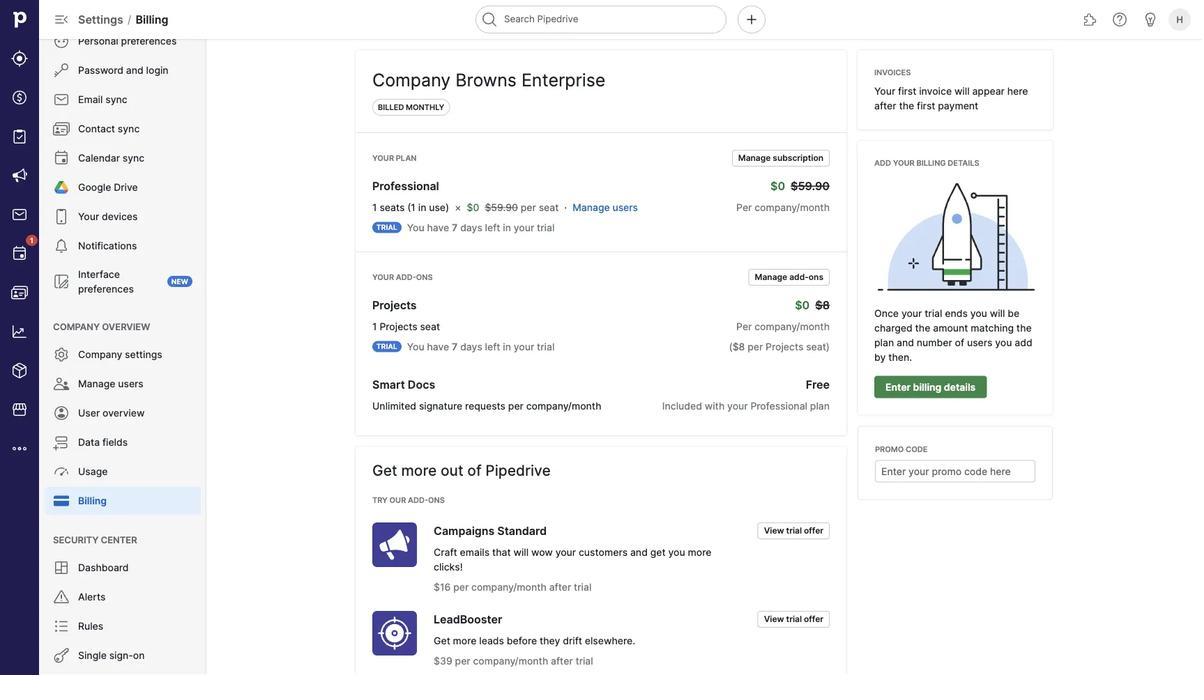 Task type: describe. For each thing, give the bounding box(es) containing it.
in for projects
[[503, 341, 511, 353]]

charged
[[874, 322, 912, 334]]

password and login
[[78, 64, 168, 76]]

menu toggle image
[[53, 11, 70, 28]]

your plan
[[372, 154, 417, 163]]

company settings link
[[45, 341, 201, 369]]

standard
[[497, 524, 547, 538]]

payment
[[938, 100, 978, 112]]

drift
[[563, 635, 582, 647]]

center
[[101, 535, 137, 546]]

google
[[78, 182, 111, 193]]

home image
[[9, 9, 30, 30]]

offer for leadbooster
[[804, 615, 823, 625]]

plan inside once your trial ends you will be charged the amount matching the plan and number of users you add by then.
[[874, 337, 894, 349]]

elsewhere.
[[585, 635, 635, 647]]

after for campaigns standard
[[549, 581, 571, 593]]

0 vertical spatial manage users link
[[573, 202, 638, 213]]

per right "$39"
[[455, 655, 470, 667]]

trial for projects
[[377, 343, 397, 351]]

color undefined image for interface preferences
[[53, 273, 70, 290]]

per right $16
[[453, 581, 469, 593]]

data fields
[[78, 437, 128, 449]]

2 vertical spatial seat
[[806, 341, 826, 353]]

data
[[78, 437, 100, 449]]

enter billing details link
[[874, 376, 987, 398]]

usage
[[78, 466, 108, 478]]

signature
[[419, 400, 462, 412]]

color undefined image for contact sync
[[53, 121, 70, 137]]

drive
[[114, 182, 138, 193]]

interface
[[78, 268, 120, 280]]

user
[[78, 408, 100, 419]]

view for leadbooster
[[764, 615, 784, 625]]

be
[[1008, 308, 1019, 320]]

color undefined image for dashboard
[[53, 560, 70, 577]]

manage subscription button
[[732, 150, 830, 167]]

color undefined image inside 1 link
[[11, 245, 28, 262]]

sales assistant image
[[1142, 11, 1159, 28]]

number
[[917, 337, 952, 349]]

docs
[[408, 378, 435, 391]]

products image
[[11, 363, 28, 379]]

per right '('
[[748, 341, 763, 353]]

requests
[[465, 400, 506, 412]]

notifications
[[78, 240, 137, 252]]

calendar sync
[[78, 152, 145, 164]]

will for your first invoice will appear here after the first payment
[[954, 85, 970, 97]]

have for projects
[[427, 341, 449, 353]]

you inside craft emails that will wow your customers and get you more clicks!
[[668, 547, 685, 558]]

0 vertical spatial seat
[[539, 202, 559, 213]]

days for professional
[[460, 222, 482, 234]]

alerts
[[78, 592, 106, 603]]

sync for contact sync
[[118, 123, 140, 135]]

$8 for $0 $8
[[815, 298, 830, 312]]

manage for manage add-ons
[[755, 272, 787, 282]]

color undefined image for billing
[[53, 493, 70, 510]]

2 per from the top
[[736, 321, 752, 333]]

leads
[[479, 635, 504, 647]]

manage subscription
[[738, 153, 823, 163]]

single sign-on link
[[45, 642, 201, 670]]

company for company browns enterprise
[[372, 70, 451, 91]]

per right "requests"
[[508, 400, 524, 412]]

1 horizontal spatial $59.90
[[791, 179, 830, 193]]

your inside craft emails that will wow your customers and get you more clicks!
[[555, 547, 576, 558]]

company for company settings
[[78, 349, 122, 361]]

promo
[[875, 445, 904, 454]]

1 horizontal spatial billing
[[136, 13, 168, 26]]

per left "·"
[[521, 202, 536, 213]]

users inside menu
[[118, 378, 143, 390]]

by
[[874, 352, 886, 364]]

color undefined image for user overview
[[53, 405, 70, 422]]

sign-
[[109, 650, 133, 662]]

2 horizontal spatial you
[[995, 337, 1012, 349]]

quick add image
[[743, 11, 760, 28]]

1 menu
[[0, 0, 39, 676]]

promo code
[[875, 445, 928, 454]]

$8 for ( $8 per projects seat )
[[733, 341, 745, 353]]

1 seats (1 in use) × $0 $59.90 per seat · manage users
[[372, 202, 638, 213]]

you for projects
[[407, 341, 424, 353]]

view trial offer button for leadbooster
[[758, 611, 830, 628]]

color undefined image for manage users
[[53, 376, 70, 393]]

campaigns
[[434, 524, 495, 538]]

view trial offer for campaigns standard
[[764, 526, 823, 536]]

billing inside menu item
[[78, 495, 107, 507]]

try our add-ons
[[372, 496, 445, 505]]

×
[[455, 202, 461, 213]]

use)
[[429, 202, 449, 213]]

included
[[662, 400, 702, 412]]

after for leadbooster
[[551, 655, 573, 667]]

seats
[[380, 202, 405, 213]]

icon image for leadbooster
[[372, 611, 417, 656]]

password and login link
[[45, 56, 201, 84]]

interface preferences
[[78, 268, 134, 295]]

2 horizontal spatial the
[[1016, 322, 1032, 334]]

0 vertical spatial projects
[[372, 298, 417, 312]]

color undefined image for calendar sync
[[53, 150, 70, 167]]

single
[[78, 650, 107, 662]]

dashboard
[[78, 562, 129, 574]]

billed monthly
[[378, 103, 444, 112]]

deals image
[[11, 89, 28, 106]]

get for company browns enterprise
[[372, 462, 397, 480]]

leads image
[[11, 50, 28, 67]]

0 horizontal spatial first
[[898, 85, 916, 97]]

menu containing personal preferences
[[39, 0, 206, 676]]

preferences for personal
[[121, 35, 177, 47]]

sales inbox image
[[11, 206, 28, 223]]

add
[[1015, 337, 1032, 349]]

notifications link
[[45, 232, 201, 260]]

here
[[1007, 85, 1028, 97]]

leadbooster
[[434, 613, 502, 626]]

dashboard link
[[45, 554, 201, 582]]

before
[[507, 635, 537, 647]]

h
[[1176, 14, 1183, 25]]

in for professional
[[503, 222, 511, 234]]

matching
[[971, 322, 1014, 334]]

rules
[[78, 621, 103, 633]]

user overview link
[[45, 400, 201, 427]]

view trial offer button for campaigns standard
[[758, 523, 830, 540]]

company overview
[[53, 321, 150, 332]]

1 vertical spatial projects
[[380, 321, 417, 333]]

enterprise
[[521, 70, 605, 91]]

0 vertical spatial add-
[[396, 273, 416, 282]]

2 vertical spatial projects
[[766, 341, 803, 353]]

will for craft emails that will wow your customers and get you more clicks!
[[514, 547, 529, 558]]

password
[[78, 64, 123, 76]]

manage users
[[78, 378, 143, 390]]

unlimited signature requests per company/month
[[372, 400, 601, 412]]

projects image
[[11, 128, 28, 145]]

browns
[[455, 70, 517, 91]]

1 vertical spatial seat
[[420, 321, 440, 333]]

color undefined image for usage
[[53, 464, 70, 480]]

left for professional
[[485, 222, 500, 234]]

0 horizontal spatial $0
[[467, 202, 479, 213]]

1 projects seat
[[372, 321, 440, 333]]

color undefined image for alerts
[[53, 589, 70, 606]]

email sync
[[78, 94, 127, 106]]

invoice
[[919, 85, 952, 97]]

your first invoice will appear here after the first payment
[[874, 85, 1028, 112]]

contact sync link
[[45, 115, 201, 143]]

1 horizontal spatial the
[[915, 322, 930, 334]]

data fields link
[[45, 429, 201, 457]]

the inside the your first invoice will appear here after the first payment
[[899, 100, 914, 112]]

email sync link
[[45, 86, 201, 114]]

amount
[[933, 322, 968, 334]]

have for professional
[[427, 222, 449, 234]]

you have 7 days left in your trial for professional
[[407, 222, 555, 234]]

single sign-on
[[78, 650, 145, 662]]

manage add-ons button
[[749, 269, 830, 286]]

0 vertical spatial ons
[[416, 273, 433, 282]]

color undefined image for your devices
[[53, 208, 70, 225]]

plan
[[396, 154, 417, 163]]

$0 for $0 $59.90
[[770, 179, 785, 193]]

0 vertical spatial in
[[418, 202, 426, 213]]

and inside craft emails that will wow your customers and get you more clicks!
[[630, 547, 648, 558]]

user overview
[[78, 408, 145, 419]]

rocket image
[[874, 180, 1042, 291]]

sync for email sync
[[105, 94, 127, 106]]

$16 per company/month after trial
[[434, 581, 591, 593]]

google drive link
[[45, 174, 201, 202]]

smart docs
[[372, 378, 435, 391]]

security center
[[53, 535, 137, 546]]

email
[[78, 94, 103, 106]]

rules link
[[45, 613, 201, 641]]

1 horizontal spatial users
[[613, 202, 638, 213]]

0 horizontal spatial of
[[467, 462, 482, 480]]

7 for projects
[[452, 341, 458, 353]]

emails
[[460, 547, 490, 558]]

1 vertical spatial ons
[[428, 496, 445, 505]]

login
[[146, 64, 168, 76]]

Search Pipedrive field
[[476, 6, 727, 33]]

pipedrive
[[486, 462, 551, 480]]



Task type: locate. For each thing, give the bounding box(es) containing it.
1 vertical spatial plan
[[810, 400, 830, 412]]

1 horizontal spatial plan
[[874, 337, 894, 349]]

professional down free
[[751, 400, 807, 412]]

1 trial from the top
[[377, 223, 397, 232]]

of down amount
[[955, 337, 964, 349]]

in up unlimited signature requests per company/month
[[503, 341, 511, 353]]

color undefined image inside contact sync link
[[53, 121, 70, 137]]

color undefined image left the email
[[53, 91, 70, 108]]

after inside the your first invoice will appear here after the first payment
[[874, 100, 896, 112]]

manage up user
[[78, 378, 115, 390]]

1 horizontal spatial professional
[[751, 400, 807, 412]]

users right "·"
[[613, 202, 638, 213]]

1 vertical spatial days
[[460, 341, 482, 353]]

Enter your promo code here text field
[[875, 461, 1035, 483]]

professional up (1
[[372, 179, 439, 193]]

1 vertical spatial 1
[[30, 236, 33, 245]]

1 vertical spatial your
[[78, 211, 99, 223]]

overview up company settings link
[[102, 321, 150, 332]]

)
[[826, 341, 830, 353]]

first down invoices
[[898, 85, 916, 97]]

get for leadbooster
[[434, 635, 450, 647]]

1
[[372, 202, 377, 213], [30, 236, 33, 245], [372, 321, 377, 333]]

icon image left "$39"
[[372, 611, 417, 656]]

days
[[460, 222, 482, 234], [460, 341, 482, 353]]

0 horizontal spatial $59.90
[[485, 202, 518, 213]]

color undefined image inside the billing link
[[53, 493, 70, 510]]

0 horizontal spatial users
[[118, 378, 143, 390]]

you up matching
[[970, 308, 987, 320]]

1 vertical spatial will
[[990, 308, 1005, 320]]

$0 $8
[[795, 298, 830, 312]]

plan down free
[[810, 400, 830, 412]]

1 vertical spatial add-
[[408, 496, 428, 505]]

1 horizontal spatial will
[[954, 85, 970, 97]]

personal preferences
[[78, 35, 177, 47]]

0 vertical spatial icon image
[[372, 523, 417, 568]]

h button
[[1166, 6, 1194, 33]]

0 vertical spatial your
[[874, 85, 895, 97]]

0 vertical spatial 7
[[452, 222, 458, 234]]

per
[[521, 202, 536, 213], [748, 341, 763, 353], [508, 400, 524, 412], [453, 581, 469, 593], [455, 655, 470, 667]]

2 vertical spatial in
[[503, 341, 511, 353]]

after
[[874, 100, 896, 112], [549, 581, 571, 593], [551, 655, 573, 667]]

3 color undefined image from the top
[[53, 208, 70, 225]]

color undefined image left user
[[53, 405, 70, 422]]

1 vertical spatial in
[[503, 222, 511, 234]]

and inside menu
[[126, 64, 143, 76]]

color undefined image for password and login
[[53, 62, 70, 79]]

1 vertical spatial first
[[917, 100, 935, 112]]

2 horizontal spatial seat
[[806, 341, 826, 353]]

1 horizontal spatial get
[[434, 635, 450, 647]]

on
[[133, 650, 145, 662]]

invoices
[[874, 68, 911, 77]]

color undefined image left rules
[[53, 618, 70, 635]]

1 vertical spatial offer
[[804, 615, 823, 625]]

0 vertical spatial you
[[970, 308, 987, 320]]

settings
[[78, 13, 123, 26]]

manage inside "button"
[[755, 272, 787, 282]]

manage inside "button"
[[738, 153, 771, 163]]

0 vertical spatial will
[[954, 85, 970, 97]]

they
[[540, 635, 560, 647]]

color undefined image
[[53, 33, 70, 50], [53, 91, 70, 108], [53, 208, 70, 225], [53, 405, 70, 422], [53, 464, 70, 480], [53, 493, 70, 510], [53, 618, 70, 635]]

will inside craft emails that will wow your customers and get you more clicks!
[[514, 547, 529, 558]]

color undefined image inside company settings link
[[53, 347, 70, 363]]

free
[[806, 378, 830, 391]]

calendar sync link
[[45, 144, 201, 172]]

days for projects
[[460, 341, 482, 353]]

$59.90 down subscription at the top right of page
[[791, 179, 830, 193]]

your for your first invoice will appear here after the first payment
[[874, 85, 895, 97]]

first down the invoice
[[917, 100, 935, 112]]

2 vertical spatial 1
[[372, 321, 377, 333]]

0 horizontal spatial seat
[[420, 321, 440, 333]]

add- up 1 projects seat
[[396, 273, 416, 282]]

0 horizontal spatial professional
[[372, 179, 439, 193]]

0 horizontal spatial manage users link
[[45, 370, 201, 398]]

color undefined image inside usage link
[[53, 464, 70, 480]]

1 vertical spatial company
[[53, 321, 100, 332]]

fields
[[102, 437, 128, 449]]

7 down ×
[[452, 222, 458, 234]]

1 for 1 projects seat
[[372, 321, 377, 333]]

color undefined image inside "dashboard" link
[[53, 560, 70, 577]]

$8 up included with your professional plan
[[733, 341, 745, 353]]

0 vertical spatial more
[[401, 462, 437, 480]]

your add-ons
[[372, 273, 433, 282]]

2 vertical spatial users
[[118, 378, 143, 390]]

0 horizontal spatial plan
[[810, 400, 830, 412]]

1 days from the top
[[460, 222, 482, 234]]

$59.90 right ×
[[485, 202, 518, 213]]

color undefined image right sales inbox image
[[53, 208, 70, 225]]

left up unlimited signature requests per company/month
[[485, 341, 500, 353]]

$0 for $0 $8
[[795, 298, 810, 312]]

after down invoices
[[874, 100, 896, 112]]

you have 7 days left in your trial down ×
[[407, 222, 555, 234]]

you have 7 days left in your trial up "requests"
[[407, 341, 555, 353]]

manage left add-
[[755, 272, 787, 282]]

contact sync
[[78, 123, 140, 135]]

your inside menu
[[78, 211, 99, 223]]

1 vertical spatial you
[[995, 337, 1012, 349]]

you down 1 projects seat
[[407, 341, 424, 353]]

0 vertical spatial you have 7 days left in your trial
[[407, 222, 555, 234]]

2 have from the top
[[427, 341, 449, 353]]

1 vertical spatial have
[[427, 341, 449, 353]]

sync for calendar sync
[[123, 152, 145, 164]]

left for projects
[[485, 341, 500, 353]]

0 vertical spatial after
[[874, 100, 896, 112]]

manage users link down company settings link
[[45, 370, 201, 398]]

1 horizontal spatial you
[[970, 308, 987, 320]]

1 vertical spatial view trial offer button
[[758, 611, 830, 628]]

1 offer from the top
[[804, 526, 823, 536]]

plan up by at the right of page
[[874, 337, 894, 349]]

1 vertical spatial professional
[[751, 400, 807, 412]]

clicks!
[[434, 561, 463, 573]]

0 vertical spatial days
[[460, 222, 482, 234]]

more inside craft emails that will wow your customers and get you more clicks!
[[688, 547, 711, 558]]

get
[[372, 462, 397, 480], [434, 635, 450, 647]]

ends
[[945, 308, 968, 320]]

manage for manage users
[[78, 378, 115, 390]]

2 view trial offer button from the top
[[758, 611, 830, 628]]

company up company settings
[[53, 321, 100, 332]]

enter
[[885, 381, 911, 393]]

add your billing details
[[874, 159, 979, 168]]

color undefined image for company settings
[[53, 347, 70, 363]]

0 vertical spatial 1
[[372, 202, 377, 213]]

users down matching
[[967, 337, 992, 349]]

view for campaigns standard
[[764, 526, 784, 536]]

color undefined image for data fields
[[53, 434, 70, 451]]

more for leadbooster
[[453, 635, 477, 647]]

contact
[[78, 123, 115, 135]]

trial inside once your trial ends you will be charged the amount matching the plan and number of users you add by then.
[[925, 308, 942, 320]]

7 up 'signature'
[[452, 341, 458, 353]]

0 vertical spatial billing
[[136, 13, 168, 26]]

your devices
[[78, 211, 138, 223]]

2 days from the top
[[460, 341, 482, 353]]

in down 1 seats (1 in use) × $0 $59.90 per seat · manage users
[[503, 222, 511, 234]]

billing right /
[[136, 13, 168, 26]]

per down 'manage subscription' "button"
[[736, 202, 752, 213]]

preferences for interface
[[78, 283, 134, 295]]

subscription
[[773, 153, 823, 163]]

after down craft emails that will wow your customers and get you more clicks!
[[549, 581, 571, 593]]

0 horizontal spatial $8
[[733, 341, 745, 353]]

seat
[[539, 202, 559, 213], [420, 321, 440, 333], [806, 341, 826, 353]]

ons down out
[[428, 496, 445, 505]]

get up "$39"
[[434, 635, 450, 647]]

color undefined image
[[53, 62, 70, 79], [53, 121, 70, 137], [53, 150, 70, 167], [53, 179, 70, 196], [53, 238, 70, 254], [11, 245, 28, 262], [53, 273, 70, 290], [53, 347, 70, 363], [53, 376, 70, 393], [53, 434, 70, 451], [53, 560, 70, 577], [53, 589, 70, 606], [53, 648, 70, 664]]

users down company settings link
[[118, 378, 143, 390]]

code
[[906, 445, 928, 454]]

1 per company/month from the top
[[736, 202, 830, 213]]

icon image for campaigns standard
[[372, 523, 417, 568]]

sync right the email
[[105, 94, 127, 106]]

have
[[427, 222, 449, 234], [427, 341, 449, 353]]

view trial offer button
[[758, 523, 830, 540], [758, 611, 830, 628]]

company down 'company overview'
[[78, 349, 122, 361]]

2 per company/month from the top
[[736, 321, 830, 333]]

1 vertical spatial you
[[407, 341, 424, 353]]

out
[[441, 462, 463, 480]]

once your trial ends you will be charged the amount matching the plan and number of users you add by then.
[[874, 308, 1032, 364]]

1 for 1
[[30, 236, 33, 245]]

sync
[[105, 94, 127, 106], [118, 123, 140, 135], [123, 152, 145, 164]]

1 vertical spatial manage users link
[[45, 370, 201, 398]]

company for company overview
[[53, 321, 100, 332]]

seat up free
[[806, 341, 826, 353]]

1 vertical spatial per
[[736, 321, 752, 333]]

the up add
[[1016, 322, 1032, 334]]

1 7 from the top
[[452, 222, 458, 234]]

2 vertical spatial more
[[453, 635, 477, 647]]

and inside once your trial ends you will be charged the amount matching the plan and number of users you add by then.
[[897, 337, 914, 349]]

color undefined image for personal preferences
[[53, 33, 70, 50]]

smart
[[372, 378, 405, 391]]

1 left from the top
[[485, 222, 500, 234]]

0 vertical spatial per company/month
[[736, 202, 830, 213]]

devices
[[102, 211, 138, 223]]

contacts image
[[11, 284, 28, 301]]

overview for user overview
[[103, 408, 145, 419]]

trial
[[537, 222, 555, 234], [925, 308, 942, 320], [537, 341, 555, 353], [786, 526, 802, 536], [574, 581, 591, 593], [786, 615, 802, 625], [576, 655, 593, 667]]

quick help image
[[1111, 11, 1128, 28]]

in right (1
[[418, 202, 426, 213]]

billing menu item
[[39, 487, 206, 515]]

color undefined image inside user overview link
[[53, 405, 70, 422]]

billing
[[916, 159, 946, 168]]

will up payment
[[954, 85, 970, 97]]

1 horizontal spatial your
[[874, 85, 895, 97]]

(
[[729, 341, 733, 353]]

2 view from the top
[[764, 615, 784, 625]]

view
[[764, 526, 784, 536], [764, 615, 784, 625]]

will inside once your trial ends you will be charged the amount matching the plan and number of users you add by then.
[[990, 308, 1005, 320]]

trial for professional
[[377, 223, 397, 232]]

have down use)
[[427, 222, 449, 234]]

and left login
[[126, 64, 143, 76]]

1 have from the top
[[427, 222, 449, 234]]

$16
[[434, 581, 451, 593]]

after down drift
[[551, 655, 573, 667]]

0 horizontal spatial you
[[668, 547, 685, 558]]

of right out
[[467, 462, 482, 480]]

1 vertical spatial $59.90
[[485, 202, 518, 213]]

1 vertical spatial overview
[[103, 408, 145, 419]]

professional
[[372, 179, 439, 193], [751, 400, 807, 412]]

with
[[705, 400, 725, 412]]

0 vertical spatial trial
[[377, 223, 397, 232]]

0 horizontal spatial will
[[514, 547, 529, 558]]

color undefined image inside email sync link
[[53, 91, 70, 108]]

the
[[899, 100, 914, 112], [915, 322, 930, 334], [1016, 322, 1032, 334]]

more image
[[11, 441, 28, 457]]

color undefined image for notifications
[[53, 238, 70, 254]]

security
[[53, 535, 99, 546]]

details
[[944, 381, 976, 393]]

0 vertical spatial left
[[485, 222, 500, 234]]

and
[[126, 64, 143, 76], [897, 337, 914, 349], [630, 547, 648, 558]]

1 view from the top
[[764, 526, 784, 536]]

$59.90
[[791, 179, 830, 193], [485, 202, 518, 213]]

1 you have 7 days left in your trial from the top
[[407, 222, 555, 234]]

2 icon image from the top
[[372, 611, 417, 656]]

0 vertical spatial view trial offer button
[[758, 523, 830, 540]]

alerts link
[[45, 584, 201, 611]]

projects down "your add-ons"
[[380, 321, 417, 333]]

·
[[564, 202, 567, 213]]

billing link
[[45, 487, 201, 515]]

preferences down /
[[121, 35, 177, 47]]

your
[[874, 85, 895, 97], [78, 211, 99, 223]]

$0 right ×
[[467, 202, 479, 213]]

2 offer from the top
[[804, 615, 823, 625]]

2 left from the top
[[485, 341, 500, 353]]

enter billing details
[[885, 381, 976, 393]]

0 vertical spatial $59.90
[[791, 179, 830, 193]]

your for unlimited signature requests per company/month
[[372, 273, 394, 282]]

trial down 1 projects seat
[[377, 343, 397, 351]]

settings
[[125, 349, 162, 361]]

1 view trial offer button from the top
[[758, 523, 830, 540]]

sync up drive
[[123, 152, 145, 164]]

and left get
[[630, 547, 648, 558]]

per up ( $8 per projects seat ) at bottom
[[736, 321, 752, 333]]

left down 1 seats (1 in use) × $0 $59.90 per seat · manage users
[[485, 222, 500, 234]]

manage left subscription at the top right of page
[[738, 153, 771, 163]]

your
[[514, 222, 534, 234], [901, 308, 922, 320], [514, 341, 534, 353], [727, 400, 748, 412], [555, 547, 576, 558]]

projects left )
[[766, 341, 803, 353]]

add-
[[396, 273, 416, 282], [408, 496, 428, 505]]

you down (1
[[407, 222, 424, 234]]

color undefined image inside google drive link
[[53, 179, 70, 196]]

1 inside menu
[[30, 236, 33, 245]]

add- right our
[[408, 496, 428, 505]]

2 vertical spatial you
[[668, 547, 685, 558]]

your down google
[[78, 211, 99, 223]]

$0 down 'manage subscription' "button"
[[770, 179, 785, 193]]

2 7 from the top
[[452, 341, 458, 353]]

2 view trial offer from the top
[[764, 615, 823, 625]]

1 per from the top
[[736, 202, 752, 213]]

1 vertical spatial and
[[897, 337, 914, 349]]

projects up 1 projects seat
[[372, 298, 417, 312]]

0 horizontal spatial the
[[899, 100, 914, 112]]

2 you have 7 days left in your trial from the top
[[407, 341, 555, 353]]

you down matching
[[995, 337, 1012, 349]]

0 vertical spatial view
[[764, 526, 784, 536]]

2 horizontal spatial $0
[[795, 298, 810, 312]]

preferences down interface
[[78, 283, 134, 295]]

users
[[613, 202, 638, 213], [967, 337, 992, 349], [118, 378, 143, 390]]

color undefined image inside alerts link
[[53, 589, 70, 606]]

7
[[452, 222, 458, 234], [452, 341, 458, 353]]

2 vertical spatial sync
[[123, 152, 145, 164]]

campaigns image
[[11, 167, 28, 184]]

2 you from the top
[[407, 341, 424, 353]]

0 vertical spatial professional
[[372, 179, 439, 193]]

color undefined image down menu toggle icon
[[53, 33, 70, 50]]

$39 per company/month after trial
[[434, 655, 593, 667]]

your for $59.90
[[372, 154, 394, 163]]

appear
[[972, 85, 1005, 97]]

ons
[[809, 272, 823, 282]]

1 for 1 seats (1 in use) × $0 $59.90 per seat · manage users
[[372, 202, 377, 213]]

offer for campaigns standard
[[804, 526, 823, 536]]

color undefined image inside password and login link
[[53, 62, 70, 79]]

marketplace image
[[11, 402, 28, 418]]

once
[[874, 308, 899, 320]]

view trial offer for leadbooster
[[764, 615, 823, 625]]

company browns enterprise
[[372, 70, 605, 91]]

trial down seats
[[377, 223, 397, 232]]

color undefined image for email sync
[[53, 91, 70, 108]]

2 color undefined image from the top
[[53, 91, 70, 108]]

more down leadbooster
[[453, 635, 477, 647]]

and up "then."
[[897, 337, 914, 349]]

$8 down ons
[[815, 298, 830, 312]]

color undefined image inside notifications link
[[53, 238, 70, 254]]

0 vertical spatial overview
[[102, 321, 150, 332]]

1 vertical spatial trial
[[377, 343, 397, 351]]

ons up 1 projects seat
[[416, 273, 433, 282]]

color undefined image inside data fields link
[[53, 434, 70, 451]]

your for your devices
[[78, 211, 99, 223]]

5 color undefined image from the top
[[53, 464, 70, 480]]

0 vertical spatial offer
[[804, 526, 823, 536]]

your inside the your first invoice will appear here after the first payment
[[874, 85, 895, 97]]

0 vertical spatial first
[[898, 85, 916, 97]]

2 horizontal spatial more
[[688, 547, 711, 558]]

will
[[954, 85, 970, 97], [990, 308, 1005, 320], [514, 547, 529, 558]]

days up "requests"
[[460, 341, 482, 353]]

1 horizontal spatial and
[[630, 547, 648, 558]]

personal
[[78, 35, 118, 47]]

more right get
[[688, 547, 711, 558]]

2 vertical spatial $0
[[795, 298, 810, 312]]

you right get
[[668, 547, 685, 558]]

days down ×
[[460, 222, 482, 234]]

will inside the your first invoice will appear here after the first payment
[[954, 85, 970, 97]]

1 vertical spatial $8
[[733, 341, 745, 353]]

color undefined image inside personal preferences link
[[53, 33, 70, 50]]

company up billed monthly in the left top of the page
[[372, 70, 451, 91]]

per company/month
[[736, 202, 830, 213], [736, 321, 830, 333]]

will up matching
[[990, 308, 1005, 320]]

more for company browns enterprise
[[401, 462, 437, 480]]

per company/month down $0 $59.90
[[736, 202, 830, 213]]

color undefined image inside "single sign-on" link
[[53, 648, 70, 664]]

$0 down add-
[[795, 298, 810, 312]]

7 color undefined image from the top
[[53, 618, 70, 635]]

have down 1 projects seat
[[427, 341, 449, 353]]

color undefined image inside rules link
[[53, 618, 70, 635]]

menu
[[39, 0, 206, 676]]

1 vertical spatial get
[[434, 635, 450, 647]]

color undefined image for google drive
[[53, 179, 70, 196]]

overview for company overview
[[102, 321, 150, 332]]

0 vertical spatial $8
[[815, 298, 830, 312]]

your up 1 projects seat
[[372, 273, 394, 282]]

sync up calendar sync link
[[118, 123, 140, 135]]

craft
[[434, 547, 457, 558]]

$0 $59.90
[[770, 179, 830, 193]]

craft emails that will wow your customers and get you more clicks!
[[434, 547, 711, 573]]

your right add
[[893, 159, 915, 168]]

google drive
[[78, 182, 138, 193]]

color undefined image inside calendar sync link
[[53, 150, 70, 167]]

more up "try our add-ons"
[[401, 462, 437, 480]]

color undefined image for rules
[[53, 618, 70, 635]]

1 you from the top
[[407, 222, 424, 234]]

1 vertical spatial $0
[[467, 202, 479, 213]]

seat left "·"
[[539, 202, 559, 213]]

2 trial from the top
[[377, 343, 397, 351]]

1 icon image from the top
[[372, 523, 417, 568]]

1 vertical spatial view trial offer
[[764, 615, 823, 625]]

your inside once your trial ends you will be charged the amount matching the plan and number of users you add by then.
[[901, 308, 922, 320]]

view trial offer
[[764, 526, 823, 536], [764, 615, 823, 625]]

users inside once your trial ends you will be charged the amount matching the plan and number of users you add by then.
[[967, 337, 992, 349]]

color undefined image up the security
[[53, 493, 70, 510]]

1 vertical spatial view
[[764, 615, 784, 625]]

manage users link right "·"
[[573, 202, 638, 213]]

1 view trial offer from the top
[[764, 526, 823, 536]]

your down invoices
[[874, 85, 895, 97]]

manage users link
[[573, 202, 638, 213], [45, 370, 201, 398]]

get up the try
[[372, 462, 397, 480]]

color undefined image for single sign-on
[[53, 648, 70, 664]]

included with your professional plan
[[662, 400, 830, 412]]

0 horizontal spatial your
[[78, 211, 99, 223]]

get
[[650, 547, 666, 558]]

1 vertical spatial sync
[[118, 123, 140, 135]]

campaigns standard
[[434, 524, 547, 538]]

unlimited
[[372, 400, 416, 412]]

icon image
[[372, 523, 417, 568], [372, 611, 417, 656]]

manage right "·"
[[573, 202, 610, 213]]

1 vertical spatial after
[[549, 581, 571, 593]]

1 color undefined image from the top
[[53, 33, 70, 50]]

you for professional
[[407, 222, 424, 234]]

of inside once your trial ends you will be charged the amount matching the plan and number of users you add by then.
[[955, 337, 964, 349]]

1 vertical spatial per company/month
[[736, 321, 830, 333]]

4 color undefined image from the top
[[53, 405, 70, 422]]

1 vertical spatial 7
[[452, 341, 458, 353]]

6 color undefined image from the top
[[53, 493, 70, 510]]

1 vertical spatial icon image
[[372, 611, 417, 656]]

billing down usage
[[78, 495, 107, 507]]

color undefined image inside your devices link
[[53, 208, 70, 225]]

2 vertical spatial after
[[551, 655, 573, 667]]

1 vertical spatial users
[[967, 337, 992, 349]]

icon image down our
[[372, 523, 417, 568]]

1 horizontal spatial seat
[[539, 202, 559, 213]]

color undefined image left usage
[[53, 464, 70, 480]]

manage for manage subscription
[[738, 153, 771, 163]]

insights image
[[11, 324, 28, 340]]

company
[[372, 70, 451, 91], [53, 321, 100, 332], [78, 349, 122, 361]]

0 vertical spatial sync
[[105, 94, 127, 106]]

you have 7 days left in your trial for projects
[[407, 341, 555, 353]]

your left plan
[[372, 154, 394, 163]]

0 vertical spatial company
[[372, 70, 451, 91]]

7 for professional
[[452, 222, 458, 234]]

0 vertical spatial of
[[955, 337, 964, 349]]



Task type: vqa. For each thing, say whether or not it's contained in the screenshot.
My account
no



